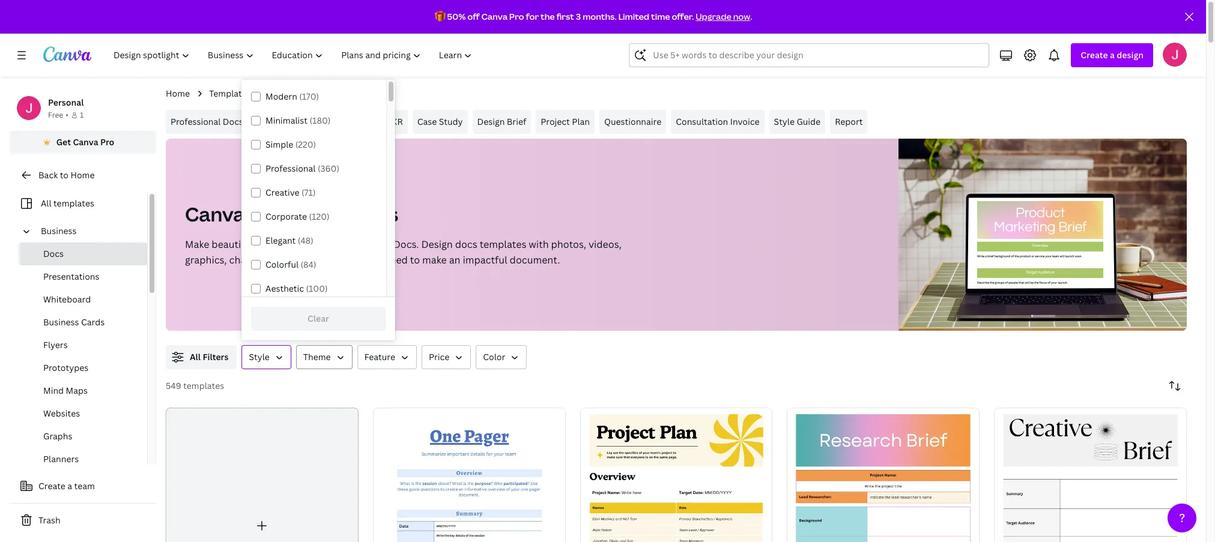 Task type: vqa. For each thing, say whether or not it's contained in the screenshot.
can
no



Task type: locate. For each thing, give the bounding box(es) containing it.
business up flyers
[[43, 317, 79, 328]]

business link down all templates link
[[36, 220, 140, 243]]

with up 'document.'
[[529, 238, 549, 251]]

docs up the presentations at the left
[[43, 248, 64, 260]]

1 horizontal spatial professional
[[266, 163, 316, 174]]

(180)
[[310, 115, 331, 126]]

questionnaire
[[604, 116, 662, 127]]

docs down creative at the top of page
[[249, 201, 297, 227]]

1 vertical spatial a
[[67, 481, 72, 492]]

graphics,
[[185, 254, 227, 267]]

newspaper link
[[320, 110, 376, 134]]

get canva pro
[[56, 136, 114, 148]]

to right back
[[60, 169, 68, 181]]

0 horizontal spatial style
[[249, 351, 270, 363]]

create down planners
[[38, 481, 65, 492]]

1 vertical spatial business
[[41, 225, 77, 237]]

1 horizontal spatial home
[[166, 88, 190, 99]]

price button
[[422, 345, 471, 369]]

business for business link to the left
[[41, 225, 77, 237]]

0 vertical spatial a
[[1110, 49, 1115, 61]]

pro left for
[[509, 11, 524, 22]]

business link
[[270, 87, 306, 100], [36, 220, 140, 243]]

all left filters
[[190, 351, 201, 363]]

plan
[[572, 116, 590, 127]]

feature
[[364, 351, 395, 363]]

0 vertical spatial docs
[[223, 116, 243, 127]]

0 vertical spatial design
[[477, 116, 505, 127]]

report link
[[830, 110, 868, 134]]

make beautiful visual documents with canva docs. design docs templates with photos, videos, graphics, charts, diagrams—everything you need to make an impactful document.
[[185, 238, 622, 267]]

professional for professional docs
[[171, 116, 221, 127]]

design inside make beautiful visual documents with canva docs. design docs templates with photos, videos, graphics, charts, diagrams—everything you need to make an impactful document.
[[421, 238, 453, 251]]

business up minimalist at the left
[[270, 88, 306, 99]]

0 horizontal spatial pro
[[100, 136, 114, 148]]

canva up you at the left of page
[[362, 238, 391, 251]]

all inside all filters button
[[190, 351, 201, 363]]

mind
[[43, 385, 64, 396]]

1 horizontal spatial docs
[[223, 116, 243, 127]]

2 horizontal spatial docs
[[249, 201, 297, 227]]

get
[[56, 136, 71, 148]]

1 horizontal spatial business link
[[270, 87, 306, 100]]

free
[[48, 110, 63, 120]]

modern (170)
[[266, 91, 319, 102]]

prototypes link
[[19, 357, 147, 380]]

home up all templates link
[[71, 169, 95, 181]]

0 horizontal spatial create
[[38, 481, 65, 492]]

websites
[[43, 408, 80, 419]]

0 horizontal spatial a
[[67, 481, 72, 492]]

design left brief
[[477, 116, 505, 127]]

color
[[483, 351, 505, 363]]

professional (360)
[[266, 163, 339, 174]]

graphs link
[[19, 425, 147, 448]]

1 vertical spatial style
[[249, 351, 270, 363]]

0 horizontal spatial home
[[71, 169, 95, 181]]

first
[[557, 11, 574, 22]]

canva
[[482, 11, 508, 22], [73, 136, 98, 148], [185, 201, 245, 227], [362, 238, 391, 251]]

with
[[340, 238, 360, 251], [529, 238, 549, 251]]

get canva pro button
[[10, 131, 156, 154]]

a inside button
[[67, 481, 72, 492]]

1 vertical spatial design
[[421, 238, 453, 251]]

0 vertical spatial pro
[[509, 11, 524, 22]]

2 vertical spatial business
[[43, 317, 79, 328]]

0 vertical spatial style
[[774, 116, 795, 127]]

0 vertical spatial professional
[[171, 116, 221, 127]]

style right filters
[[249, 351, 270, 363]]

style inside button
[[249, 351, 270, 363]]

1 horizontal spatial a
[[1110, 49, 1115, 61]]

style left guide
[[774, 116, 795, 127]]

study
[[439, 116, 463, 127]]

charts,
[[229, 254, 261, 267]]

0 vertical spatial business
[[270, 88, 306, 99]]

1 vertical spatial docs
[[249, 201, 297, 227]]

pro up back to home link
[[100, 136, 114, 148]]

canva inside 'button'
[[73, 136, 98, 148]]

flyers link
[[19, 334, 147, 357]]

case study link
[[413, 110, 468, 134]]

project plan
[[541, 116, 590, 127]]

design up make
[[421, 238, 453, 251]]

all down back
[[41, 198, 51, 209]]

design
[[477, 116, 505, 127], [421, 238, 453, 251]]

presentations link
[[19, 266, 147, 288]]

1 horizontal spatial to
[[410, 254, 420, 267]]

create inside dropdown button
[[1081, 49, 1108, 61]]

professional docs
[[171, 116, 243, 127]]

1 vertical spatial pro
[[100, 136, 114, 148]]

meal
[[258, 116, 277, 127]]

pro inside 'button'
[[100, 136, 114, 148]]

1 vertical spatial all
[[190, 351, 201, 363]]

newspaper
[[325, 116, 371, 127]]

0 vertical spatial to
[[60, 169, 68, 181]]

home up professional docs
[[166, 88, 190, 99]]

months.
[[583, 11, 617, 22]]

a for design
[[1110, 49, 1115, 61]]

0 vertical spatial create
[[1081, 49, 1108, 61]]

business link up minimalist at the left
[[270, 87, 306, 100]]

create left design
[[1081, 49, 1108, 61]]

0 horizontal spatial docs
[[43, 248, 64, 260]]

diagrams—everything
[[263, 254, 363, 267]]

0 horizontal spatial with
[[340, 238, 360, 251]]

1 vertical spatial professional
[[266, 163, 316, 174]]

templates link
[[209, 87, 251, 100]]

to down docs.
[[410, 254, 420, 267]]

business cards link
[[19, 311, 147, 334]]

0 horizontal spatial design
[[421, 238, 453, 251]]

minimalist (180)
[[266, 115, 331, 126]]

(100)
[[306, 283, 328, 294]]

1 with from the left
[[340, 238, 360, 251]]

whiteboard link
[[19, 288, 147, 311]]

all inside all templates link
[[41, 198, 51, 209]]

questionnaire link
[[600, 110, 666, 134]]

0 vertical spatial all
[[41, 198, 51, 209]]

0 horizontal spatial professional
[[171, 116, 221, 127]]

business
[[270, 88, 306, 99], [41, 225, 77, 237], [43, 317, 79, 328]]

project plan link
[[536, 110, 595, 134]]

time
[[651, 11, 670, 22]]

0 vertical spatial home
[[166, 88, 190, 99]]

top level navigation element
[[106, 43, 483, 67]]

0 horizontal spatial to
[[60, 169, 68, 181]]

team
[[74, 481, 95, 492]]

to
[[60, 169, 68, 181], [410, 254, 420, 267]]

1 vertical spatial to
[[410, 254, 420, 267]]

templates down all filters button
[[183, 380, 224, 392]]

1 horizontal spatial create
[[1081, 49, 1108, 61]]

professional up creative (71)
[[266, 163, 316, 174]]

consultation
[[676, 116, 728, 127]]

docs inside professional docs link
[[223, 116, 243, 127]]

design brief link
[[473, 110, 531, 134]]

templates down back to home
[[53, 198, 94, 209]]

feature button
[[357, 345, 417, 369]]

.
[[750, 11, 752, 22]]

None search field
[[629, 43, 990, 67]]

graphs
[[43, 431, 72, 442]]

create a team button
[[10, 475, 156, 499]]

docs
[[455, 238, 477, 251]]

templates
[[53, 198, 94, 209], [301, 201, 398, 227], [480, 238, 526, 251], [183, 380, 224, 392]]

docs for professional
[[223, 116, 243, 127]]

templates down (71)
[[301, 201, 398, 227]]

business down all templates
[[41, 225, 77, 237]]

docs down templates link
[[223, 116, 243, 127]]

all filters
[[190, 351, 229, 363]]

a left team
[[67, 481, 72, 492]]

pro
[[509, 11, 524, 22], [100, 136, 114, 148]]

one pager doc in black and white blue light blue classic professional style image
[[373, 408, 566, 542]]

0 horizontal spatial business link
[[36, 220, 140, 243]]

free •
[[48, 110, 68, 120]]

a inside dropdown button
[[1110, 49, 1115, 61]]

1 horizontal spatial all
[[190, 351, 201, 363]]

okr link
[[381, 110, 408, 134]]

canva up beautiful
[[185, 201, 245, 227]]

a left design
[[1110, 49, 1115, 61]]

design brief
[[477, 116, 526, 127]]

0 horizontal spatial all
[[41, 198, 51, 209]]

1 horizontal spatial style
[[774, 116, 795, 127]]

trash
[[38, 515, 60, 526]]

create inside button
[[38, 481, 65, 492]]

project
[[541, 116, 570, 127]]

offer.
[[672, 11, 694, 22]]

canva right get
[[73, 136, 98, 148]]

1 horizontal spatial pro
[[509, 11, 524, 22]]

templates up impactful
[[480, 238, 526, 251]]

an
[[449, 254, 460, 267]]

with right documents
[[340, 238, 360, 251]]

style for style
[[249, 351, 270, 363]]

1 vertical spatial create
[[38, 481, 65, 492]]

theme button
[[296, 345, 352, 369]]

1 vertical spatial business link
[[36, 220, 140, 243]]

1 vertical spatial home
[[71, 169, 95, 181]]

professional down home link on the top left of the page
[[171, 116, 221, 127]]

1 horizontal spatial with
[[529, 238, 549, 251]]

case
[[417, 116, 437, 127]]

business cards
[[43, 317, 105, 328]]

2 with from the left
[[529, 238, 549, 251]]



Task type: describe. For each thing, give the bounding box(es) containing it.
2 vertical spatial docs
[[43, 248, 64, 260]]

the
[[541, 11, 555, 22]]

corporate
[[266, 211, 307, 222]]

create for create a design
[[1081, 49, 1108, 61]]

planners link
[[19, 448, 147, 471]]

now
[[733, 11, 750, 22]]

case study
[[417, 116, 463, 127]]

beautiful
[[212, 238, 254, 251]]

clear
[[308, 313, 329, 325]]

canva right off
[[482, 11, 508, 22]]

docs for canva
[[249, 201, 297, 227]]

549
[[166, 380, 181, 392]]

meal planner link
[[253, 110, 315, 134]]

(360)
[[318, 163, 339, 174]]

all for all templates
[[41, 198, 51, 209]]

james peterson image
[[1163, 43, 1187, 67]]

mind maps link
[[19, 380, 147, 402]]

(48)
[[298, 235, 313, 246]]

make
[[185, 238, 209, 251]]

consultation invoice
[[676, 116, 760, 127]]

style guide link
[[769, 110, 825, 134]]

to inside make beautiful visual documents with canva docs. design docs templates with photos, videos, graphics, charts, diagrams—everything you need to make an impactful document.
[[410, 254, 420, 267]]

off
[[468, 11, 480, 22]]

impactful
[[463, 254, 507, 267]]

🎁 50% off canva pro for the first 3 months. limited time offer. upgrade now .
[[435, 11, 752, 22]]

1 horizontal spatial design
[[477, 116, 505, 127]]

style button
[[242, 345, 291, 369]]

Search search field
[[653, 44, 982, 67]]

colorful (84)
[[266, 259, 316, 270]]

creative brief doc in black and white grey editorial style image
[[994, 408, 1187, 542]]

style for style guide
[[774, 116, 795, 127]]

document.
[[510, 254, 560, 267]]

business for the topmost business link
[[270, 88, 306, 99]]

consultation invoice link
[[671, 110, 764, 134]]

1
[[80, 110, 84, 120]]

(71)
[[302, 187, 316, 198]]

templates inside make beautiful visual documents with canva docs. design docs templates with photos, videos, graphics, charts, diagrams—everything you need to make an impactful document.
[[480, 238, 526, 251]]

project plan professional doc in yellow black friendly corporate style image
[[580, 408, 773, 542]]

videos,
[[589, 238, 622, 251]]

modern
[[266, 91, 297, 102]]

create a team
[[38, 481, 95, 492]]

create a design
[[1081, 49, 1144, 61]]

50%
[[447, 11, 466, 22]]

create for create a team
[[38, 481, 65, 492]]

creative (71)
[[266, 187, 316, 198]]

(220)
[[295, 139, 316, 150]]

invoice
[[730, 116, 760, 127]]

canva inside make beautiful visual documents with canva docs. design docs templates with photos, videos, graphics, charts, diagrams—everything you need to make an impactful document.
[[362, 238, 391, 251]]

trash link
[[10, 509, 156, 533]]

Sort by button
[[1163, 374, 1187, 398]]

research brief doc in orange teal pink soft pastels style image
[[787, 408, 980, 542]]

0 vertical spatial business link
[[270, 87, 306, 100]]

guide
[[797, 116, 821, 127]]

filters
[[203, 351, 229, 363]]

all templates link
[[17, 192, 140, 215]]

report
[[835, 116, 863, 127]]

flyers
[[43, 339, 68, 351]]

templates
[[209, 88, 251, 99]]

maps
[[66, 385, 88, 396]]

personal
[[48, 97, 84, 108]]

make
[[422, 254, 447, 267]]

back to home link
[[10, 163, 156, 187]]

back to home
[[38, 169, 95, 181]]

planners
[[43, 454, 79, 465]]

photos,
[[551, 238, 586, 251]]

(84)
[[301, 259, 316, 270]]

visual
[[256, 238, 283, 251]]

aesthetic (100)
[[266, 283, 328, 294]]

upgrade now button
[[696, 11, 750, 22]]

professional for professional (360)
[[266, 163, 316, 174]]

for
[[526, 11, 539, 22]]

minimalist
[[266, 115, 308, 126]]

theme
[[303, 351, 331, 363]]

professional docs link
[[166, 110, 248, 134]]

a for team
[[67, 481, 72, 492]]

meal planner
[[258, 116, 311, 127]]

you
[[365, 254, 382, 267]]

docs.
[[393, 238, 419, 251]]

mind maps
[[43, 385, 88, 396]]

•
[[66, 110, 68, 120]]

aesthetic
[[266, 283, 304, 294]]

documents
[[285, 238, 337, 251]]

create a design button
[[1071, 43, 1153, 67]]

all for all filters
[[190, 351, 201, 363]]

colorful
[[266, 259, 299, 270]]

style guide
[[774, 116, 821, 127]]

simple
[[266, 139, 293, 150]]

design
[[1117, 49, 1144, 61]]

canva docs templates
[[185, 201, 398, 227]]

whiteboard
[[43, 294, 91, 305]]

3
[[576, 11, 581, 22]]

need
[[385, 254, 408, 267]]

clear button
[[251, 307, 386, 331]]



